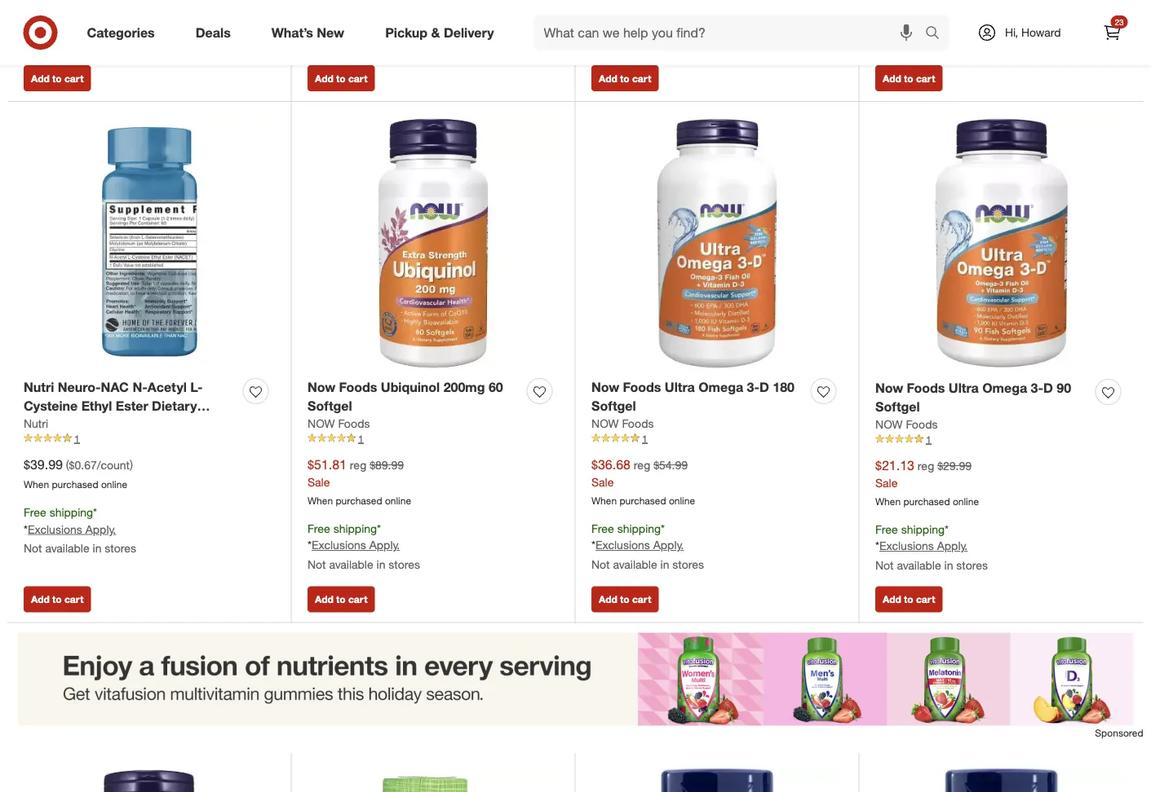 Task type: vqa. For each thing, say whether or not it's contained in the screenshot.
Foods in the Now Foods Ubiquinol 200Mg 60 Softgel
yes



Task type: locate. For each thing, give the bounding box(es) containing it.
1 link up )
[[24, 432, 275, 446]]

0 horizontal spatial now foods
[[308, 417, 370, 431]]

free down the $39.99
[[24, 505, 46, 520]]

2 horizontal spatial now foods
[[875, 417, 938, 432]]

3- left 90
[[1031, 380, 1043, 396]]

add
[[31, 72, 50, 84], [315, 72, 333, 84], [599, 72, 617, 84], [883, 72, 901, 84], [31, 594, 50, 606], [315, 594, 333, 606], [599, 594, 617, 606], [883, 594, 901, 606]]

purchased inside $36.68 reg $54.99 sale when purchased online
[[620, 495, 666, 507]]

omega
[[698, 380, 743, 396], [982, 380, 1027, 396]]

ultra for $36.68
[[665, 380, 695, 396]]

sale for $36.68
[[591, 475, 614, 490]]

1 up $0.67
[[74, 433, 80, 445]]

$0.67
[[69, 458, 97, 473]]

2 horizontal spatial sale
[[875, 476, 898, 490]]

0 vertical spatial nutri
[[24, 380, 54, 396]]

3-
[[747, 380, 760, 396], [1031, 380, 1043, 396]]

purchased
[[52, 479, 98, 491], [336, 495, 382, 507], [620, 495, 666, 507], [904, 496, 950, 508]]

now foods up $21.13
[[875, 417, 938, 432]]

1 horizontal spatial now
[[591, 380, 619, 396]]

1 horizontal spatial omega
[[982, 380, 1027, 396]]

3- inside "now foods ultra omega 3-d 180 softgel"
[[747, 380, 760, 396]]

nutri for nutri neuro-nac n-acetyl l- cysteine ethyl ester dietary supplement - 60ct
[[24, 380, 54, 396]]

to
[[52, 72, 62, 84], [336, 72, 346, 84], [620, 72, 630, 84], [904, 72, 913, 84], [52, 594, 62, 606], [336, 594, 346, 606], [620, 594, 630, 606], [904, 594, 913, 606]]

when inside $51.81 reg $89.99 sale when purchased online
[[308, 495, 333, 507]]

not inside 'free shipping * exclusions apply. not available in stores'
[[875, 37, 894, 51]]

3- inside the now foods ultra omega 3-d 90 softgel
[[1031, 380, 1043, 396]]

n-
[[133, 380, 147, 396]]

1 link down now foods ubiquinol 200mg 60 softgel link
[[308, 432, 559, 446]]

exclusions apply. link
[[28, 0, 116, 15], [595, 17, 684, 31], [879, 17, 968, 32], [28, 522, 116, 537], [312, 539, 400, 553], [595, 539, 684, 553], [879, 539, 968, 554]]

2 horizontal spatial softgel
[[875, 399, 920, 415]]

pickup & delivery link
[[371, 15, 514, 51]]

online
[[101, 479, 127, 491], [385, 495, 411, 507], [669, 495, 695, 507], [953, 496, 979, 508]]

ultra up $54.99 at the bottom of page
[[665, 380, 695, 396]]

$21.13 reg $29.99 sale when purchased online
[[875, 458, 979, 508]]

reg inside $36.68 reg $54.99 sale when purchased online
[[634, 458, 650, 473]]

omega left 90
[[982, 380, 1027, 396]]

now foods ubiquinol 200mg 60 softgel image
[[308, 118, 559, 369], [308, 118, 559, 369]]

delivery
[[444, 25, 494, 40]]

0 horizontal spatial 3-
[[747, 380, 760, 396]]

1 horizontal spatial reg
[[634, 458, 650, 473]]

1 link for nutri neuro-nac n-acetyl l- cysteine ethyl ester dietary supplement - 60ct
[[24, 432, 275, 446]]

$36.68
[[591, 457, 631, 473]]

reg inside $21.13 reg $29.99 sale when purchased online
[[918, 459, 934, 473]]

now foods link up $21.13
[[875, 417, 938, 433]]

life extension super ubiquinol coq10 with enhanced mitochondrial support 50mg 30 softgel image
[[875, 770, 1127, 793], [875, 770, 1127, 793]]

shipping for nutri neuro-nac n-acetyl l- cysteine ethyl ester dietary supplement - 60ct
[[49, 505, 93, 520]]

online down the $89.99
[[385, 495, 411, 507]]

online inside $21.13 reg $29.99 sale when purchased online
[[953, 496, 979, 508]]

foods for now foods ultra omega 3-d 180 softgel link
[[623, 380, 661, 396]]

60ct
[[111, 417, 137, 433]]

d inside "now foods ultra omega 3-d 180 softgel"
[[759, 380, 769, 396]]

reg left $54.99 at the bottom of page
[[634, 458, 650, 473]]

free
[[875, 0, 898, 15], [24, 505, 46, 520], [308, 522, 330, 536], [591, 522, 614, 536], [875, 522, 898, 537]]

sale inside $51.81 reg $89.99 sale when purchased online
[[308, 475, 330, 490]]

purchased down the $89.99
[[336, 495, 382, 507]]

softgel up $36.68
[[591, 398, 636, 414]]

supplement
[[24, 417, 98, 433]]

nutri neuro-nac n-acetyl l-cysteine ethyl ester dietary supplement - 60ct image
[[24, 118, 275, 369], [24, 118, 275, 369]]

now foods link up $51.81
[[308, 416, 370, 432]]

when inside $39.99 ( $0.67 /count ) when purchased online
[[24, 479, 49, 491]]

0 horizontal spatial omega
[[698, 380, 743, 396]]

now foods link for now foods ultra omega 3-d 180 softgel
[[591, 416, 654, 432]]

free down $21.13 reg $29.99 sale when purchased online
[[875, 522, 898, 537]]

omega left 180
[[698, 380, 743, 396]]

purchased inside $21.13 reg $29.99 sale when purchased online
[[904, 496, 950, 508]]

now foods b-6 100mg 250 capsule image
[[24, 770, 275, 793], [24, 770, 275, 793]]

free inside 'free shipping * exclusions apply. not available in stores'
[[875, 0, 898, 15]]

$39.99 ( $0.67 /count ) when purchased online
[[24, 457, 133, 491]]

shipping down $39.99 ( $0.67 /count ) when purchased online
[[49, 505, 93, 520]]

free shipping * * exclusions apply. not available in stores down $36.68 reg $54.99 sale when purchased online
[[591, 522, 704, 572]]

apply.
[[85, 0, 116, 15], [653, 17, 684, 31], [937, 17, 968, 32], [85, 522, 116, 537], [369, 539, 400, 553], [653, 539, 684, 553], [937, 539, 968, 554]]

nutri for nutri
[[24, 417, 48, 431]]

free left the search button
[[875, 0, 898, 15]]

foods for now foods ultra omega 3-d 180 softgel's 'now foods' link
[[622, 417, 654, 431]]

3- for 180
[[747, 380, 760, 396]]

purchased down '$29.99'
[[904, 496, 950, 508]]

available inside 'free shipping * exclusions apply. not available in stores'
[[897, 37, 941, 51]]

&
[[431, 25, 440, 40]]

1 horizontal spatial now
[[591, 417, 619, 431]]

1 horizontal spatial * exclusions apply. not available in stores
[[591, 17, 704, 50]]

0 horizontal spatial now
[[308, 380, 335, 396]]

reg for $21.13
[[918, 459, 934, 473]]

online down $54.99 at the bottom of page
[[669, 495, 695, 507]]

d left 180
[[759, 380, 769, 396]]

shipping down $21.13 reg $29.99 sale when purchased online
[[901, 522, 945, 537]]

acetyl
[[147, 380, 187, 396]]

now up $36.68
[[591, 380, 619, 396]]

free shipping * * exclusions apply. not available in stores for $51.81
[[308, 522, 420, 572]]

available
[[45, 20, 89, 34], [329, 20, 373, 34], [613, 36, 657, 50], [897, 37, 941, 51], [45, 542, 89, 556], [329, 558, 373, 572], [613, 558, 657, 572], [897, 559, 941, 573]]

foods
[[339, 380, 377, 396], [623, 380, 661, 396], [907, 380, 945, 396], [338, 417, 370, 431], [622, 417, 654, 431], [906, 417, 938, 432]]

when
[[24, 479, 49, 491], [308, 495, 333, 507], [591, 495, 617, 507], [875, 496, 901, 508]]

now for now foods ubiquinol 200mg 60 softgel
[[308, 380, 335, 396]]

nutri link
[[24, 416, 48, 432]]

now foods up $36.68
[[591, 417, 654, 431]]

sponsored
[[1095, 727, 1143, 740]]

now foods ultra omega 3-d 180 softgel link
[[591, 378, 804, 416]]

now
[[308, 417, 335, 431], [591, 417, 619, 431], [875, 417, 903, 432]]

reg left '$29.99'
[[918, 459, 934, 473]]

1 nutri from the top
[[24, 380, 54, 396]]

0 horizontal spatial reg
[[350, 458, 366, 473]]

when down $51.81
[[308, 495, 333, 507]]

* inside 'free shipping * exclusions apply. not available in stores'
[[945, 0, 949, 15]]

now foods link
[[308, 416, 370, 432], [591, 416, 654, 432], [875, 417, 938, 433]]

1 horizontal spatial 3-
[[1031, 380, 1043, 396]]

1 up $51.81 reg $89.99 sale when purchased online
[[358, 433, 364, 445]]

sale
[[308, 475, 330, 490], [591, 475, 614, 490], [875, 476, 898, 490]]

stores
[[105, 20, 136, 34], [389, 20, 420, 34], [672, 36, 704, 50], [956, 37, 988, 51], [105, 542, 136, 556], [389, 558, 420, 572], [672, 558, 704, 572], [956, 559, 988, 573]]

now inside the now foods ultra omega 3-d 90 softgel
[[875, 380, 903, 396]]

reg for $51.81
[[350, 458, 366, 473]]

softgel up $51.81
[[308, 398, 352, 414]]

1 up $36.68 reg $54.99 sale when purchased online
[[642, 433, 648, 445]]

now up $21.13
[[875, 380, 903, 396]]

now foods up $51.81
[[308, 417, 370, 431]]

now inside now foods ubiquinol 200mg 60 softgel
[[308, 380, 335, 396]]

2 horizontal spatial now
[[875, 380, 903, 396]]

1 horizontal spatial softgel
[[591, 398, 636, 414]]

shipping
[[901, 0, 945, 15], [49, 505, 93, 520], [333, 522, 377, 536], [617, 522, 661, 536], [901, 522, 945, 537]]

now foods ultra omega 3-d 180 softgel image
[[591, 118, 843, 369], [591, 118, 843, 369]]

not
[[24, 20, 42, 34], [308, 20, 326, 34], [591, 36, 610, 50], [875, 37, 894, 51], [24, 542, 42, 556], [308, 558, 326, 572], [591, 558, 610, 572], [875, 559, 894, 573]]

$51.81
[[308, 457, 347, 473]]

nutri inside nutri neuro-nac n-acetyl l- cysteine ethyl ester dietary supplement - 60ct
[[24, 380, 54, 396]]

free down $36.68 reg $54.99 sale when purchased online
[[591, 522, 614, 536]]

solaray dietary supplements beet 605 mg 100 veg caps image
[[308, 770, 559, 793], [308, 770, 559, 793]]

now foods link up $36.68
[[591, 416, 654, 432]]

purchased down (
[[52, 479, 98, 491]]

1 link down now foods ultra omega 3-d 90 softgel link
[[875, 433, 1127, 447]]

online inside $51.81 reg $89.99 sale when purchased online
[[385, 495, 411, 507]]

0 horizontal spatial softgel
[[308, 398, 352, 414]]

online down '$29.99'
[[953, 496, 979, 508]]

1
[[74, 433, 80, 445], [358, 433, 364, 445], [642, 433, 648, 445], [926, 434, 931, 446]]

1 horizontal spatial sale
[[591, 475, 614, 490]]

1 for $51.81
[[358, 433, 364, 445]]

reg left the $89.99
[[350, 458, 366, 473]]

now foods for now foods ultra omega 3-d 90 softgel
[[875, 417, 938, 432]]

cart
[[64, 72, 84, 84], [348, 72, 367, 84], [632, 72, 651, 84], [916, 72, 935, 84], [64, 594, 84, 606], [348, 594, 367, 606], [632, 594, 651, 606], [916, 594, 935, 606]]

60
[[489, 380, 503, 396]]

1 link down now foods ultra omega 3-d 180 softgel link
[[591, 432, 843, 446]]

free shipping * * exclusions apply. not available in stores down $51.81 reg $89.99 sale when purchased online
[[308, 522, 420, 572]]

sale inside $21.13 reg $29.99 sale when purchased online
[[875, 476, 898, 490]]

now foods ultra omega 3-d 90 softgel
[[875, 380, 1071, 415]]

1 horizontal spatial now foods
[[591, 417, 654, 431]]

life extension super ubiquinol coq10 with enhanced mitochondrial support 50mg 100 softgel image
[[591, 770, 843, 793], [591, 770, 843, 793]]

* exclusions apply. not available in stores
[[24, 0, 136, 34], [591, 17, 704, 50]]

2 horizontal spatial now foods link
[[875, 417, 938, 433]]

online inside $36.68 reg $54.99 sale when purchased online
[[669, 495, 695, 507]]

d inside the now foods ultra omega 3-d 90 softgel
[[1043, 380, 1053, 396]]

ultra inside the now foods ultra omega 3-d 90 softgel
[[949, 380, 979, 396]]

nutri
[[24, 380, 54, 396], [24, 417, 48, 431]]

foods inside now foods ubiquinol 200mg 60 softgel
[[339, 380, 377, 396]]

now inside "now foods ultra omega 3-d 180 softgel"
[[591, 380, 619, 396]]

ultra
[[665, 380, 695, 396], [949, 380, 979, 396]]

1 link for now foods ultra omega 3-d 180 softgel
[[591, 432, 843, 446]]

when inside $21.13 reg $29.99 sale when purchased online
[[875, 496, 901, 508]]

add to cart
[[31, 72, 84, 84], [315, 72, 367, 84], [599, 72, 651, 84], [883, 72, 935, 84], [31, 594, 84, 606], [315, 594, 367, 606], [599, 594, 651, 606], [883, 594, 935, 606]]

purchased inside $51.81 reg $89.99 sale when purchased online
[[336, 495, 382, 507]]

0 horizontal spatial ultra
[[665, 380, 695, 396]]

in inside 'free shipping * exclusions apply. not available in stores'
[[944, 37, 953, 51]]

omega inside "now foods ultra omega 3-d 180 softgel"
[[698, 380, 743, 396]]

softgel inside the now foods ultra omega 3-d 90 softgel
[[875, 399, 920, 415]]

free for now foods ultra omega 3-d 180 softgel
[[591, 522, 614, 536]]

purchased down $54.99 at the bottom of page
[[620, 495, 666, 507]]

online for $21.13
[[953, 496, 979, 508]]

now for now foods ultra omega 3-d 180 softgel
[[591, 417, 619, 431]]

omega for 90
[[982, 380, 1027, 396]]

in
[[93, 20, 101, 34], [377, 20, 385, 34], [660, 36, 669, 50], [944, 37, 953, 51], [93, 542, 101, 556], [377, 558, 385, 572], [660, 558, 669, 572], [944, 559, 953, 573]]

*
[[24, 0, 28, 15], [945, 0, 949, 15], [591, 17, 595, 31], [93, 505, 97, 520], [377, 522, 381, 536], [661, 522, 665, 536], [24, 522, 28, 537], [945, 522, 949, 537], [308, 539, 312, 553], [591, 539, 595, 553], [875, 539, 879, 554]]

nutri down "cysteine"
[[24, 417, 48, 431]]

softgel
[[308, 398, 352, 414], [591, 398, 636, 414], [875, 399, 920, 415]]

stores inside 'free shipping * exclusions apply. not available in stores'
[[956, 37, 988, 51]]

1 vertical spatial nutri
[[24, 417, 48, 431]]

d left 90
[[1043, 380, 1053, 396]]

online down /count
[[101, 479, 127, 491]]

omega inside the now foods ultra omega 3-d 90 softgel
[[982, 380, 1027, 396]]

1 horizontal spatial now foods link
[[591, 416, 654, 432]]

categories
[[87, 25, 155, 40]]

when down $21.13
[[875, 496, 901, 508]]

reg
[[350, 458, 366, 473], [634, 458, 650, 473], [918, 459, 934, 473]]

when down the $39.99
[[24, 479, 49, 491]]

sale down $51.81
[[308, 475, 330, 490]]

now foods link for now foods ubiquinol 200mg 60 softgel
[[308, 416, 370, 432]]

foods inside "now foods ultra omega 3-d 180 softgel"
[[623, 380, 661, 396]]

nutri up "cysteine"
[[24, 380, 54, 396]]

2 nutri from the top
[[24, 417, 48, 431]]

1 link
[[24, 432, 275, 446], [308, 432, 559, 446], [591, 432, 843, 446], [875, 433, 1127, 447]]

shipping up search
[[901, 0, 945, 15]]

sale inside $36.68 reg $54.99 sale when purchased online
[[591, 475, 614, 490]]

free shipping * * exclusions apply. not available in stores down $39.99 ( $0.67 /count ) when purchased online
[[24, 505, 136, 556]]

foods inside the now foods ultra omega 3-d 90 softgel
[[907, 380, 945, 396]]

3- for 90
[[1031, 380, 1043, 396]]

apply. inside 'free shipping * exclusions apply. not available in stores'
[[937, 17, 968, 32]]

l-
[[190, 380, 203, 396]]

now up $36.68
[[591, 417, 619, 431]]

free shipping * * exclusions apply. not available in stores
[[24, 505, 136, 556], [308, 522, 420, 572], [591, 522, 704, 572], [875, 522, 988, 573]]

ethyl
[[81, 398, 112, 414]]

reg for $36.68
[[634, 458, 650, 473]]

when inside $36.68 reg $54.99 sale when purchased online
[[591, 495, 617, 507]]

now foods ultra omega 3-d 90 softgel image
[[875, 118, 1127, 370], [875, 118, 1127, 370]]

now
[[308, 380, 335, 396], [591, 380, 619, 396], [875, 380, 903, 396]]

now foods for now foods ultra omega 3-d 180 softgel
[[591, 417, 654, 431]]

free down $51.81 reg $89.99 sale when purchased online
[[308, 522, 330, 536]]

1 horizontal spatial d
[[1043, 380, 1053, 396]]

90
[[1057, 380, 1071, 396]]

when down $36.68
[[591, 495, 617, 507]]

ultra up '$29.99'
[[949, 380, 979, 396]]

nutri neuro-nac n-acetyl l- cysteine ethyl ester dietary supplement - 60ct link
[[24, 378, 237, 433]]

new
[[317, 25, 344, 40]]

shipping down $36.68 reg $54.99 sale when purchased online
[[617, 522, 661, 536]]

now for now foods ultra omega 3-d 90 softgel
[[875, 417, 903, 432]]

deals
[[196, 25, 231, 40]]

softgel up $21.13
[[875, 399, 920, 415]]

2 horizontal spatial reg
[[918, 459, 934, 473]]

sale down $21.13
[[875, 476, 898, 490]]

categories link
[[73, 15, 175, 51]]

sale down $36.68
[[591, 475, 614, 490]]

what's new
[[271, 25, 344, 40]]

advertisement region
[[8, 634, 1143, 727]]

add to cart button
[[24, 65, 91, 91], [308, 65, 375, 91], [591, 65, 659, 91], [875, 65, 943, 91], [24, 587, 91, 613], [308, 587, 375, 613], [591, 587, 659, 613], [875, 587, 943, 613]]

now up $51.81
[[308, 417, 335, 431]]

d
[[759, 380, 769, 396], [1043, 380, 1053, 396]]

d for 180
[[759, 380, 769, 396]]

howard
[[1021, 25, 1061, 40]]

shipping down $51.81 reg $89.99 sale when purchased online
[[333, 522, 377, 536]]

0 horizontal spatial d
[[759, 380, 769, 396]]

$89.99
[[370, 458, 404, 473]]

neuro-
[[58, 380, 101, 396]]

now up $51.81
[[308, 380, 335, 396]]

search
[[918, 26, 957, 42]]

now foods
[[308, 417, 370, 431], [591, 417, 654, 431], [875, 417, 938, 432]]

0 horizontal spatial now foods link
[[308, 416, 370, 432]]

2 horizontal spatial now
[[875, 417, 903, 432]]

purchased for $21.13
[[904, 496, 950, 508]]

ultra for $21.13
[[949, 380, 979, 396]]

1 link for now foods ultra omega 3-d 90 softgel
[[875, 433, 1127, 447]]

0 horizontal spatial now
[[308, 417, 335, 431]]

ultra inside "now foods ultra omega 3-d 180 softgel"
[[665, 380, 695, 396]]

1 horizontal spatial ultra
[[949, 380, 979, 396]]

reg inside $51.81 reg $89.99 sale when purchased online
[[350, 458, 366, 473]]

exclusions
[[28, 0, 82, 15], [595, 17, 650, 31], [879, 17, 934, 32], [28, 522, 82, 537], [312, 539, 366, 553], [595, 539, 650, 553], [879, 539, 934, 554]]

0 horizontal spatial sale
[[308, 475, 330, 490]]

softgel inside "now foods ultra omega 3-d 180 softgel"
[[591, 398, 636, 414]]

now foods ubiquinol 200mg 60 softgel
[[308, 380, 503, 414]]

$39.99
[[24, 457, 63, 473]]

3- left 180
[[747, 380, 760, 396]]

now up $21.13
[[875, 417, 903, 432]]

1 up $21.13 reg $29.99 sale when purchased online
[[926, 434, 931, 446]]

free shipping * * exclusions apply. not available in stores down $21.13 reg $29.99 sale when purchased online
[[875, 522, 988, 573]]



Task type: describe. For each thing, give the bounding box(es) containing it.
sale for $21.13
[[875, 476, 898, 490]]

$51.81 reg $89.99 sale when purchased online
[[308, 457, 411, 507]]

now foods ultra omega 3-d 90 softgel link
[[875, 379, 1089, 417]]

deals link
[[182, 15, 251, 51]]

online inside $39.99 ( $0.67 /count ) when purchased online
[[101, 479, 127, 491]]

1 for $21.13
[[926, 434, 931, 446]]

when for $36.68
[[591, 495, 617, 507]]

search button
[[918, 15, 957, 54]]

softgel for now foods ultra omega 3-d 180 softgel
[[591, 398, 636, 414]]

nutri neuro-nac n-acetyl l- cysteine ethyl ester dietary supplement - 60ct
[[24, 380, 203, 433]]

180
[[773, 380, 795, 396]]

free for now foods ultra omega 3-d 90 softgel
[[875, 522, 898, 537]]

)
[[130, 458, 133, 473]]

0 horizontal spatial * exclusions apply. not available in stores
[[24, 0, 136, 34]]

$36.68 reg $54.99 sale when purchased online
[[591, 457, 695, 507]]

what's
[[271, 25, 313, 40]]

now for now foods ultra omega 3-d 90 softgel
[[875, 380, 903, 396]]

$54.99
[[654, 458, 688, 473]]

What can we help you find? suggestions appear below search field
[[534, 15, 929, 51]]

hi, howard
[[1005, 25, 1061, 40]]

shipping for now foods ultra omega 3-d 180 softgel
[[617, 522, 661, 536]]

/count
[[97, 458, 130, 473]]

now for now foods ultra omega 3-d 180 softgel
[[591, 380, 619, 396]]

purchased for $36.68
[[620, 495, 666, 507]]

shipping for now foods ultra omega 3-d 90 softgel
[[901, 522, 945, 537]]

sale for $51.81
[[308, 475, 330, 490]]

shipping inside 'free shipping * exclusions apply. not available in stores'
[[901, 0, 945, 15]]

$21.13
[[875, 458, 914, 474]]

foods for now foods ultra omega 3-d 90 softgel link
[[907, 380, 945, 396]]

free for now foods ubiquinol 200mg 60 softgel
[[308, 522, 330, 536]]

what's new link
[[258, 15, 365, 51]]

foods for now foods ubiquinol 200mg 60 softgel's 'now foods' link
[[338, 417, 370, 431]]

softgel inside now foods ubiquinol 200mg 60 softgel
[[308, 398, 352, 414]]

foods for 'now foods' link corresponding to now foods ultra omega 3-d 90 softgel
[[906, 417, 938, 432]]

now foods for now foods ubiquinol 200mg 60 softgel
[[308, 417, 370, 431]]

free shipping * * exclusions apply. not available in stores for $36.68
[[591, 522, 704, 572]]

-
[[102, 417, 107, 433]]

pickup & delivery
[[385, 25, 494, 40]]

cysteine
[[24, 398, 78, 414]]

200mg
[[444, 380, 485, 396]]

free shipping * exclusions apply. not available in stores
[[875, 0, 988, 51]]

ubiquinol
[[381, 380, 440, 396]]

online for $51.81
[[385, 495, 411, 507]]

ester
[[116, 398, 148, 414]]

online for $36.68
[[669, 495, 695, 507]]

nac
[[101, 380, 129, 396]]

now for now foods ubiquinol 200mg 60 softgel
[[308, 417, 335, 431]]

pickup
[[385, 25, 428, 40]]

1 for $39.99
[[74, 433, 80, 445]]

purchased inside $39.99 ( $0.67 /count ) when purchased online
[[52, 479, 98, 491]]

free for nutri neuro-nac n-acetyl l- cysteine ethyl ester dietary supplement - 60ct
[[24, 505, 46, 520]]

dietary
[[152, 398, 197, 414]]

exclusions inside 'free shipping * exclusions apply. not available in stores'
[[879, 17, 934, 32]]

when for $51.81
[[308, 495, 333, 507]]

shipping for now foods ubiquinol 200mg 60 softgel
[[333, 522, 377, 536]]

$29.99
[[937, 459, 972, 473]]

now foods ubiquinol 200mg 60 softgel link
[[308, 378, 520, 416]]

1 for $36.68
[[642, 433, 648, 445]]

23
[[1115, 17, 1124, 27]]

now foods link for now foods ultra omega 3-d 90 softgel
[[875, 417, 938, 433]]

(
[[66, 458, 69, 473]]

now foods ultra omega 3-d 180 softgel
[[591, 380, 795, 414]]

not available in stores
[[308, 20, 420, 34]]

1 link for now foods ubiquinol 200mg 60 softgel
[[308, 432, 559, 446]]

free shipping * * exclusions apply. not available in stores for $21.13
[[875, 522, 988, 573]]

free shipping * * exclusions apply. not available in stores for $39.99
[[24, 505, 136, 556]]

softgel for now foods ultra omega 3-d 90 softgel
[[875, 399, 920, 415]]

23 link
[[1094, 15, 1130, 51]]

purchased for $51.81
[[336, 495, 382, 507]]

d for 90
[[1043, 380, 1053, 396]]

foods for now foods ubiquinol 200mg 60 softgel link
[[339, 380, 377, 396]]

omega for 180
[[698, 380, 743, 396]]

hi,
[[1005, 25, 1018, 40]]

when for $21.13
[[875, 496, 901, 508]]



